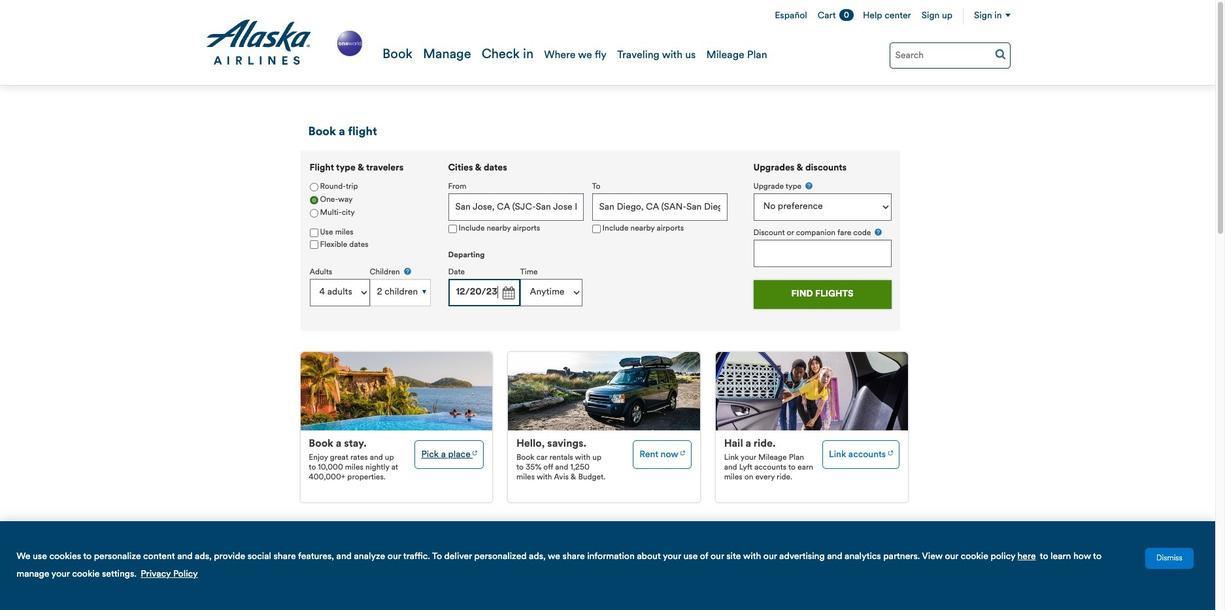 Task type: describe. For each thing, give the bounding box(es) containing it.
1 horizontal spatial group
[[448, 163, 736, 319]]

open datepicker image
[[498, 284, 517, 303]]

alaska airlines logo image
[[205, 20, 312, 65]]

some kids opening a door image
[[716, 352, 908, 431]]

rent now image
[[681, 446, 685, 458]]

1   radio from the top
[[310, 183, 318, 191]]

none text field inside group
[[592, 194, 727, 221]]

header nav bar navigation
[[0, 0, 1215, 86]]

2   radio from the top
[[310, 209, 318, 217]]

option group inside group
[[310, 181, 431, 220]]



Task type: vqa. For each thing, say whether or not it's contained in the screenshot.
first  'radio' from the bottom
yes



Task type: locate. For each thing, give the bounding box(es) containing it.
  radio up   option
[[310, 183, 318, 191]]

  radio
[[310, 183, 318, 191], [310, 209, 318, 217]]

cookieconsent dialog
[[0, 522, 1215, 611]]

2 horizontal spatial group
[[753, 181, 891, 267]]

oneworld logo image
[[334, 28, 365, 59]]

None checkbox
[[592, 225, 600, 233], [310, 241, 318, 249], [592, 225, 600, 233], [310, 241, 318, 249]]

None checkbox
[[448, 225, 457, 233]]

option group
[[310, 181, 431, 220]]

None text field
[[448, 194, 583, 221], [753, 240, 891, 267], [448, 279, 520, 307], [448, 194, 583, 221], [753, 240, 891, 267], [448, 279, 520, 307]]

None text field
[[592, 194, 727, 221]]

photo of an suv driving towards a mountain image
[[508, 352, 700, 431]]

photo of a hotel with a swimming pool and palm trees image
[[300, 352, 492, 431]]

search button image
[[995, 48, 1006, 59]]

0 vertical spatial   radio
[[310, 183, 318, 191]]

book a stay image
[[473, 446, 477, 458]]

none checkbox inside group
[[448, 225, 457, 233]]

  checkbox inside group
[[310, 229, 318, 237]]

None submit
[[753, 280, 891, 309]]

group
[[300, 150, 439, 324], [448, 163, 736, 319], [753, 181, 891, 267]]

  checkbox
[[310, 229, 318, 237]]

0 horizontal spatial group
[[300, 150, 439, 324]]

  radio down   option
[[310, 209, 318, 217]]

Search text field
[[889, 42, 1010, 69]]

1 vertical spatial   radio
[[310, 209, 318, 217]]

book rides image
[[888, 446, 893, 458]]

  radio
[[310, 196, 318, 204]]



